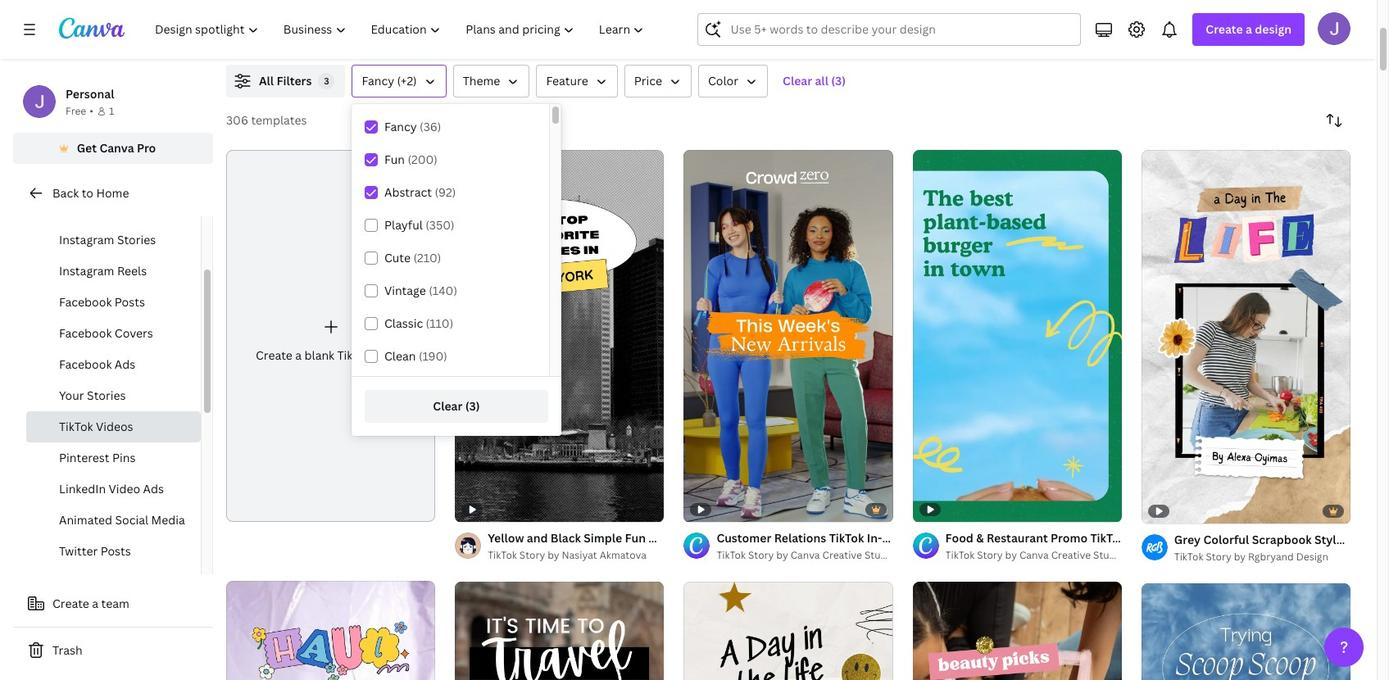 Task type: locate. For each thing, give the bounding box(es) containing it.
1 vertical spatial posts
[[115, 294, 145, 310]]

1 facebook from the top
[[59, 294, 112, 310]]

media
[[151, 512, 185, 528]]

clear inside "button"
[[433, 398, 463, 414]]

jacob simon image
[[1318, 12, 1351, 45]]

2 horizontal spatial create
[[1206, 21, 1244, 37]]

all filters
[[259, 73, 312, 89]]

twitter posts
[[59, 544, 131, 559]]

stories inside your stories link
[[87, 388, 126, 403]]

canva for 1st the 'tiktok story by canva creative studio' link from the left
[[791, 548, 820, 562]]

fun (200)
[[385, 152, 438, 167]]

linkedin video ads
[[59, 481, 164, 497]]

fancy left (36)
[[385, 119, 417, 134]]

1 horizontal spatial clear
[[783, 73, 813, 89]]

3 filter options selected element
[[318, 73, 335, 89]]

top level navigation element
[[144, 13, 659, 46]]

simple
[[584, 530, 623, 546]]

to
[[82, 185, 93, 201]]

2 vertical spatial video
[[765, 530, 797, 546]]

1 horizontal spatial ads
[[143, 481, 164, 497]]

0 horizontal spatial create
[[52, 596, 89, 612]]

1
[[109, 104, 114, 118]]

1 vertical spatial fun
[[625, 530, 646, 546]]

2 studio from the left
[[1094, 548, 1125, 562]]

1 horizontal spatial create
[[256, 348, 293, 363]]

a inside create a blank tiktok video element
[[295, 348, 302, 363]]

0 vertical spatial playful
[[385, 217, 423, 233]]

fancy (+2)
[[362, 73, 417, 89]]

0 vertical spatial fancy
[[362, 73, 394, 89]]

facebook covers link
[[26, 318, 201, 349]]

fancy (+2) button
[[352, 65, 447, 98]]

2 vertical spatial a
[[92, 596, 98, 612]]

animated social media link
[[26, 505, 201, 536]]

posts up instagram stories link
[[117, 201, 148, 216]]

story inside yellow and black simple fun playful travel tiktok video tiktok story by nasiyat akmatova
[[520, 548, 545, 562]]

0 vertical spatial clear
[[783, 73, 813, 89]]

tiktok inside grey colorful scrapbook style tiktok v tiktok story by rgbryand design
[[1175, 550, 1204, 564]]

facebook up "facebook ads"
[[59, 326, 112, 341]]

2 vertical spatial facebook
[[59, 357, 112, 372]]

playful
[[385, 217, 423, 233], [649, 530, 688, 546]]

tiktok story by canva creative studio for 2nd the 'tiktok story by canva creative studio' link from the left
[[946, 548, 1125, 562]]

1 vertical spatial stories
[[87, 388, 126, 403]]

1 horizontal spatial canva
[[791, 548, 820, 562]]

1 vertical spatial playful
[[649, 530, 688, 546]]

nasiyat
[[562, 548, 598, 562]]

create inside dropdown button
[[1206, 21, 1244, 37]]

clear left all
[[783, 73, 813, 89]]

2 horizontal spatial a
[[1246, 21, 1253, 37]]

2 creative from the left
[[1052, 548, 1091, 562]]

1 vertical spatial facebook
[[59, 326, 112, 341]]

0 horizontal spatial clear
[[433, 398, 463, 414]]

clear (3)
[[433, 398, 480, 414]]

1 horizontal spatial video
[[374, 348, 406, 363]]

yellow
[[488, 530, 524, 546]]

story
[[520, 548, 545, 562], [749, 548, 774, 562], [978, 548, 1003, 562], [1206, 550, 1232, 564]]

1 vertical spatial a
[[295, 348, 302, 363]]

tiktok story by canva creative studio
[[717, 548, 896, 562], [946, 548, 1125, 562]]

2 facebook from the top
[[59, 326, 112, 341]]

facebook for facebook ads
[[59, 357, 112, 372]]

0 horizontal spatial (3)
[[465, 398, 480, 414]]

personal
[[66, 86, 114, 102]]

1 horizontal spatial studio
[[1094, 548, 1125, 562]]

stories up the reels
[[117, 232, 156, 248]]

1 creative from the left
[[823, 548, 863, 562]]

clean
[[385, 348, 416, 364]]

clear for clear (3)
[[433, 398, 463, 414]]

1 vertical spatial instagram
[[59, 232, 114, 248]]

rgbryand
[[1249, 550, 1294, 564]]

1 tiktok story by canva creative studio from the left
[[717, 548, 896, 562]]

1 vertical spatial ads
[[143, 481, 164, 497]]

fun left (200)
[[385, 152, 405, 167]]

0 horizontal spatial canva
[[100, 140, 134, 156]]

theme
[[463, 73, 500, 89]]

create left team
[[52, 596, 89, 612]]

3 facebook from the top
[[59, 357, 112, 372]]

animated
[[59, 512, 112, 528]]

fancy left (+2)
[[362, 73, 394, 89]]

posts for twitter posts
[[101, 544, 131, 559]]

posts down animated social media link
[[101, 544, 131, 559]]

templates
[[251, 112, 307, 128]]

306 templates
[[226, 112, 307, 128]]

a inside "create a design" dropdown button
[[1246, 21, 1253, 37]]

create for create a design
[[1206, 21, 1244, 37]]

2 vertical spatial posts
[[101, 544, 131, 559]]

(190)
[[419, 348, 448, 364]]

0 vertical spatial posts
[[117, 201, 148, 216]]

(36)
[[420, 119, 441, 134]]

fancy inside button
[[362, 73, 394, 89]]

all
[[259, 73, 274, 89]]

video down pins
[[109, 481, 140, 497]]

2 vertical spatial create
[[52, 596, 89, 612]]

0 vertical spatial facebook
[[59, 294, 112, 310]]

story inside grey colorful scrapbook style tiktok v tiktok story by rgbryand design
[[1206, 550, 1232, 564]]

stories down facebook ads link
[[87, 388, 126, 403]]

ads up media
[[143, 481, 164, 497]]

1 studio from the left
[[865, 548, 896, 562]]

fun
[[385, 152, 405, 167], [625, 530, 646, 546]]

clear inside button
[[783, 73, 813, 89]]

facebook covers
[[59, 326, 153, 341]]

color button
[[699, 65, 768, 98]]

0 horizontal spatial ads
[[115, 357, 135, 372]]

create left blank at bottom
[[256, 348, 293, 363]]

1 instagram from the top
[[59, 201, 114, 216]]

instagram inside instagram stories link
[[59, 232, 114, 248]]

feature button
[[537, 65, 618, 98]]

(200)
[[408, 152, 438, 167]]

canva
[[100, 140, 134, 156], [791, 548, 820, 562], [1020, 548, 1049, 562]]

grey colorful scrapbook style tiktok v tiktok story by rgbryand design
[[1175, 532, 1390, 564]]

1 vertical spatial video
[[109, 481, 140, 497]]

1 horizontal spatial tiktok story by canva creative studio link
[[946, 547, 1125, 564]]

video down classic
[[374, 348, 406, 363]]

video right travel
[[765, 530, 797, 546]]

tiktok story by canva creative studio link
[[717, 547, 896, 564], [946, 547, 1125, 564]]

a inside "create a team" button
[[92, 596, 98, 612]]

1 vertical spatial fancy
[[385, 119, 417, 134]]

canva inside button
[[100, 140, 134, 156]]

2 horizontal spatial canva
[[1020, 548, 1049, 562]]

create inside button
[[52, 596, 89, 612]]

0 horizontal spatial studio
[[865, 548, 896, 562]]

instagram posts
[[59, 201, 148, 216]]

ads
[[115, 357, 135, 372], [143, 481, 164, 497]]

2 instagram from the top
[[59, 232, 114, 248]]

None search field
[[698, 13, 1082, 46]]

twitter posts link
[[26, 536, 201, 567]]

playful down abstract
[[385, 217, 423, 233]]

reels
[[117, 263, 147, 279]]

(350)
[[426, 217, 455, 233]]

a left blank at bottom
[[295, 348, 302, 363]]

playful left travel
[[649, 530, 688, 546]]

2 tiktok story by canva creative studio from the left
[[946, 548, 1125, 562]]

1 horizontal spatial creative
[[1052, 548, 1091, 562]]

posts down the reels
[[115, 294, 145, 310]]

fun inside yellow and black simple fun playful travel tiktok video tiktok story by nasiyat akmatova
[[625, 530, 646, 546]]

yellow and black simple fun playful travel tiktok video link
[[488, 529, 797, 547]]

creative
[[823, 548, 863, 562], [1052, 548, 1091, 562]]

twitter
[[59, 544, 98, 559]]

vintage (140)
[[385, 283, 458, 298]]

clear down (190)
[[433, 398, 463, 414]]

pinterest pins
[[59, 450, 136, 466]]

by
[[548, 548, 560, 562], [777, 548, 789, 562], [1006, 548, 1018, 562], [1235, 550, 1246, 564]]

1 vertical spatial clear
[[433, 398, 463, 414]]

0 vertical spatial create
[[1206, 21, 1244, 37]]

home
[[96, 185, 129, 201]]

0 vertical spatial (3)
[[832, 73, 846, 89]]

video
[[374, 348, 406, 363], [109, 481, 140, 497], [765, 530, 797, 546]]

0 vertical spatial stories
[[117, 232, 156, 248]]

facebook up your stories
[[59, 357, 112, 372]]

stories inside instagram stories link
[[117, 232, 156, 248]]

1 vertical spatial create
[[256, 348, 293, 363]]

instagram inside instagram reels link
[[59, 263, 114, 279]]

1 horizontal spatial (3)
[[832, 73, 846, 89]]

filters
[[277, 73, 312, 89]]

0 horizontal spatial fun
[[385, 152, 405, 167]]

linkedin
[[59, 481, 106, 497]]

facebook for facebook covers
[[59, 326, 112, 341]]

covers
[[115, 326, 153, 341]]

0 horizontal spatial tiktok story by canva creative studio
[[717, 548, 896, 562]]

instagram inside instagram posts link
[[59, 201, 114, 216]]

posts for facebook posts
[[115, 294, 145, 310]]

instagram stories
[[59, 232, 156, 248]]

studio
[[865, 548, 896, 562], [1094, 548, 1125, 562]]

a left team
[[92, 596, 98, 612]]

1 horizontal spatial fun
[[625, 530, 646, 546]]

canva for 2nd the 'tiktok story by canva creative studio' link from the left
[[1020, 548, 1049, 562]]

tiktok story by canva creative studio for 1st the 'tiktok story by canva creative studio' link from the left
[[717, 548, 896, 562]]

1 horizontal spatial a
[[295, 348, 302, 363]]

facebook posts link
[[26, 287, 201, 318]]

2 vertical spatial instagram
[[59, 263, 114, 279]]

1 horizontal spatial tiktok story by canva creative studio
[[946, 548, 1125, 562]]

3 instagram from the top
[[59, 263, 114, 279]]

0 horizontal spatial a
[[92, 596, 98, 612]]

a left design
[[1246, 21, 1253, 37]]

0 vertical spatial a
[[1246, 21, 1253, 37]]

0 horizontal spatial creative
[[823, 548, 863, 562]]

abstract (92)
[[385, 184, 456, 200]]

facebook down instagram reels
[[59, 294, 112, 310]]

tiktok story by rgbryand design link
[[1175, 549, 1351, 566]]

create a design
[[1206, 21, 1292, 37]]

a for design
[[1246, 21, 1253, 37]]

fun up akmatova
[[625, 530, 646, 546]]

1 vertical spatial (3)
[[465, 398, 480, 414]]

get
[[77, 140, 97, 156]]

playful (350)
[[385, 217, 455, 233]]

0 vertical spatial instagram
[[59, 201, 114, 216]]

create
[[1206, 21, 1244, 37], [256, 348, 293, 363], [52, 596, 89, 612]]

ads down covers
[[115, 357, 135, 372]]

grey
[[1175, 532, 1201, 547]]

1 horizontal spatial playful
[[649, 530, 688, 546]]

2 horizontal spatial video
[[765, 530, 797, 546]]

pins
[[112, 450, 136, 466]]

0 horizontal spatial tiktok story by canva creative studio link
[[717, 547, 896, 564]]

create left design
[[1206, 21, 1244, 37]]



Task type: vqa. For each thing, say whether or not it's contained in the screenshot.


Task type: describe. For each thing, give the bounding box(es) containing it.
akmatova
[[600, 548, 647, 562]]

clear all (3) button
[[775, 65, 855, 98]]

instagram stories link
[[26, 225, 201, 256]]

2 tiktok story by canva creative studio link from the left
[[946, 547, 1125, 564]]

animated social media
[[59, 512, 185, 528]]

colorful
[[1204, 532, 1250, 547]]

by inside grey colorful scrapbook style tiktok v tiktok story by rgbryand design
[[1235, 550, 1246, 564]]

free •
[[66, 104, 93, 118]]

travel
[[691, 530, 725, 546]]

(3) inside "button"
[[465, 398, 480, 414]]

color
[[708, 73, 739, 89]]

classic (110)
[[385, 316, 454, 331]]

instagram for instagram stories
[[59, 232, 114, 248]]

studio for 1st the 'tiktok story by canva creative studio' link from the left
[[865, 548, 896, 562]]

feature
[[546, 73, 589, 89]]

video inside yellow and black simple fun playful travel tiktok video tiktok story by nasiyat akmatova
[[765, 530, 797, 546]]

yellow and black simple fun playful travel tiktok video tiktok story by nasiyat akmatova
[[488, 530, 797, 562]]

create a blank tiktok video link
[[226, 150, 436, 522]]

instagram for instagram reels
[[59, 263, 114, 279]]

stories for instagram stories
[[117, 232, 156, 248]]

instagram for instagram posts
[[59, 201, 114, 216]]

facebook ads
[[59, 357, 135, 372]]

your
[[59, 388, 84, 403]]

price
[[634, 73, 663, 89]]

pinterest pins link
[[26, 443, 201, 474]]

v
[[1383, 532, 1390, 547]]

0 vertical spatial fun
[[385, 152, 405, 167]]

back
[[52, 185, 79, 201]]

get canva pro
[[77, 140, 156, 156]]

design
[[1256, 21, 1292, 37]]

facebook posts
[[59, 294, 145, 310]]

a for blank
[[295, 348, 302, 363]]

blank
[[305, 348, 335, 363]]

0 horizontal spatial video
[[109, 481, 140, 497]]

black
[[551, 530, 581, 546]]

scrapbook
[[1253, 532, 1312, 547]]

facebook ads link
[[26, 349, 201, 380]]

your stories link
[[26, 380, 201, 412]]

studio for 2nd the 'tiktok story by canva creative studio' link from the left
[[1094, 548, 1125, 562]]

cute
[[385, 250, 411, 266]]

create a team
[[52, 596, 129, 612]]

instagram reels link
[[26, 256, 201, 287]]

abstract
[[385, 184, 432, 200]]

clear (3) button
[[365, 390, 549, 423]]

create for create a blank tiktok video
[[256, 348, 293, 363]]

(110)
[[426, 316, 454, 331]]

tiktok story by nasiyat akmatova link
[[488, 547, 664, 564]]

tiktok
[[1346, 532, 1380, 547]]

clear all (3)
[[783, 73, 846, 89]]

grey colorful scrapbook style tiktok v link
[[1175, 531, 1390, 549]]

trash link
[[13, 635, 213, 667]]

facebook for facebook posts
[[59, 294, 112, 310]]

theme button
[[453, 65, 530, 98]]

and
[[527, 530, 548, 546]]

social
[[115, 512, 149, 528]]

tiktok video templates image
[[1001, 0, 1351, 45]]

posts for instagram posts
[[117, 201, 148, 216]]

by inside yellow and black simple fun playful travel tiktok video tiktok story by nasiyat akmatova
[[548, 548, 560, 562]]

(210)
[[414, 250, 441, 266]]

3
[[324, 75, 329, 87]]

cute (210)
[[385, 250, 441, 266]]

clear for clear all (3)
[[783, 73, 813, 89]]

Sort by button
[[1318, 104, 1351, 137]]

create a blank tiktok video element
[[226, 150, 436, 522]]

back to home link
[[13, 177, 213, 210]]

clean (190)
[[385, 348, 448, 364]]

create a blank tiktok video
[[256, 348, 406, 363]]

linkedin video ads link
[[26, 474, 201, 505]]

instagram posts link
[[26, 194, 201, 225]]

fancy for fancy (36)
[[385, 119, 417, 134]]

vintage
[[385, 283, 426, 298]]

get canva pro button
[[13, 133, 213, 164]]

•
[[90, 104, 93, 118]]

(92)
[[435, 184, 456, 200]]

style
[[1315, 532, 1344, 547]]

0 horizontal spatial playful
[[385, 217, 423, 233]]

1 tiktok story by canva creative studio link from the left
[[717, 547, 896, 564]]

playful inside yellow and black simple fun playful travel tiktok video tiktok story by nasiyat akmatova
[[649, 530, 688, 546]]

design
[[1297, 550, 1329, 564]]

Search search field
[[731, 14, 1071, 45]]

create a team button
[[13, 588, 213, 621]]

pinterest
[[59, 450, 110, 466]]

tiktok videos
[[59, 419, 133, 435]]

306
[[226, 112, 248, 128]]

(3) inside button
[[832, 73, 846, 89]]

(140)
[[429, 283, 458, 298]]

videos
[[96, 419, 133, 435]]

team
[[101, 596, 129, 612]]

0 vertical spatial ads
[[115, 357, 135, 372]]

pro
[[137, 140, 156, 156]]

a for team
[[92, 596, 98, 612]]

back to home
[[52, 185, 129, 201]]

fancy for fancy (+2)
[[362, 73, 394, 89]]

create for create a team
[[52, 596, 89, 612]]

classic
[[385, 316, 423, 331]]

0 vertical spatial video
[[374, 348, 406, 363]]

stories for your stories
[[87, 388, 126, 403]]

your stories
[[59, 388, 126, 403]]

(+2)
[[397, 73, 417, 89]]



